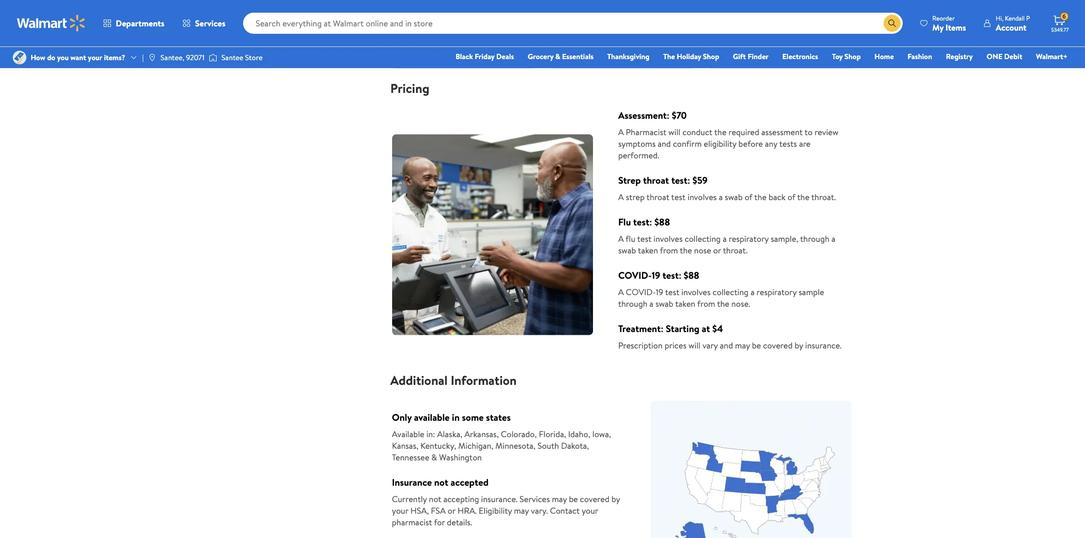 Task type: locate. For each thing, give the bounding box(es) containing it.
0 horizontal spatial taken
[[638, 245, 658, 256]]

1 horizontal spatial insurance.
[[805, 340, 842, 351]]

of
[[423, 38, 430, 48], [437, 49, 444, 60], [745, 191, 753, 203], [788, 191, 796, 203]]

be down for
[[716, 49, 724, 60]]

0 horizontal spatial insurance.
[[481, 494, 518, 505]]

conduct up thanksgiving
[[625, 38, 652, 48]]

reorder my items
[[933, 13, 966, 33]]

list containing step 1: assessment
[[384, 0, 860, 67]]

one debit link
[[982, 51, 1027, 62]]

1 vertical spatial or
[[448, 505, 456, 517]]

19
[[652, 269, 660, 282], [656, 286, 663, 298]]

of left the eligibility.
[[437, 49, 444, 60]]

1 horizontal spatial be
[[716, 49, 724, 60]]

1 horizontal spatial or
[[713, 245, 721, 256]]

0 vertical spatial by
[[795, 340, 803, 351]]

your up "day."
[[774, 38, 788, 48]]

south
[[538, 440, 559, 452]]

insurance
[[392, 476, 432, 489]]

0 vertical spatial collecting
[[685, 233, 721, 245]]

1 vertical spatial respiratory
[[757, 286, 797, 298]]

alaska,
[[437, 429, 462, 440]]

0 horizontal spatial conduct
[[625, 38, 652, 48]]

1 horizontal spatial $88
[[684, 269, 700, 282]]

0 vertical spatial or
[[713, 245, 721, 256]]

be inside 'treatment: starting at $4 prescription prices will vary and may be covered by insurance.'
[[752, 340, 761, 351]]

taken inside flu test: $88 a flu test involves collecting a respiratory sample, through a swab taken from the nose or throat.
[[638, 245, 658, 256]]

1 vertical spatial $88
[[684, 269, 700, 282]]

1 vertical spatial and
[[658, 138, 671, 149]]

1 vertical spatial 19
[[656, 286, 663, 298]]

insurance. inside 'treatment: starting at $4 prescription prices will vary and may be covered by insurance.'
[[805, 340, 842, 351]]

kentucky,
[[421, 440, 456, 452]]

shop down for
[[703, 51, 719, 62]]

1 vertical spatial will
[[669, 126, 681, 138]]

& down in:
[[431, 452, 437, 464]]

pharmacist inside insurance not accepted currently not accepting insurance. services may be covered by your hsa, fsa or hra. eligibility may vary. contact your pharmacist for details.
[[392, 517, 432, 529]]

conduct
[[625, 38, 652, 48], [683, 126, 713, 138]]

covid- down 'flu' on the top right of page
[[618, 269, 652, 282]]

1 vertical spatial services
[[520, 494, 550, 505]]

for
[[716, 38, 727, 48]]

santee, 92071
[[161, 52, 205, 63]]

nose.
[[732, 298, 750, 310]]

1 vertical spatial to
[[805, 126, 813, 138]]

 image right |
[[148, 53, 156, 62]]

toy shop link
[[827, 51, 866, 62]]

0 horizontal spatial covered
[[580, 494, 610, 505]]

1 vertical spatial by
[[612, 494, 620, 505]]

step left 3:
[[716, 21, 735, 34]]

0 vertical spatial to
[[663, 38, 670, 48]]

$88 right flu
[[655, 215, 670, 229]]

1 horizontal spatial pharmacist
[[573, 38, 609, 48]]

test: for 19
[[663, 269, 682, 282]]

swab inside flu test: $88 a flu test involves collecting a respiratory sample, through a swab taken from the nose or throat.
[[618, 245, 636, 256]]

2 vertical spatial be
[[569, 494, 578, 505]]

1 horizontal spatial and
[[658, 138, 671, 149]]

not up the accepting
[[434, 476, 448, 489]]

to inside assessment: $70 a pharmacist will conduct the required assessment to review symptoms and confirm eligibility before any tests are performed.
[[805, 126, 813, 138]]

may up tests.
[[610, 38, 624, 48]]

1 vertical spatial conduct
[[683, 126, 713, 138]]

test right strep
[[671, 191, 686, 203]]

same
[[743, 49, 760, 60]]

hsa,
[[410, 505, 429, 517]]

1 step from the left
[[399, 21, 418, 34]]

a up treatment:
[[618, 286, 624, 298]]

1 vertical spatial insurance.
[[481, 494, 518, 505]]

2:
[[579, 21, 587, 34]]

1 horizontal spatial to
[[805, 126, 813, 138]]

1 vertical spatial covered
[[580, 494, 610, 505]]

a inside flu test: $88 a flu test involves collecting a respiratory sample, through a swab taken from the nose or throat.
[[618, 233, 624, 245]]

your right want
[[88, 52, 102, 63]]

the left back
[[755, 191, 767, 203]]

0 vertical spatial involves
[[688, 191, 717, 203]]

iowa,
[[592, 429, 611, 440]]

washington
[[439, 452, 482, 464]]

0 vertical spatial test:
[[671, 174, 690, 187]]

to right up
[[663, 38, 670, 48]]

details.
[[447, 517, 472, 529]]

information
[[451, 371, 517, 389]]

vary.
[[531, 505, 548, 517]]

 image
[[209, 52, 217, 63], [148, 53, 156, 62]]

3 step from the left
[[716, 21, 735, 34]]

electronics
[[783, 51, 818, 62]]

1 vertical spatial test:
[[633, 215, 652, 229]]

by inside 'treatment: starting at $4 prescription prices will vary and may be covered by insurance.'
[[795, 340, 803, 351]]

a right nose
[[723, 233, 727, 245]]

of left back
[[745, 191, 753, 203]]

a left 'flu' on the top right of page
[[618, 233, 624, 245]]

0 horizontal spatial shop
[[703, 51, 719, 62]]

1 horizontal spatial shop
[[845, 51, 861, 62]]

through
[[800, 233, 830, 245], [618, 298, 648, 310]]

0 horizontal spatial will
[[669, 126, 681, 138]]

be inside insurance not accepted currently not accepting insurance. services may be covered by your hsa, fsa or hra. eligibility may vary. contact your pharmacist for details.
[[569, 494, 578, 505]]

colorado,
[[501, 429, 537, 440]]

and right vary
[[720, 340, 733, 351]]

will inside 'treatment: starting at $4 prescription prices will vary and may be covered by insurance.'
[[689, 340, 701, 351]]

0 horizontal spatial or
[[448, 505, 456, 517]]

a up flu test: $88 a flu test involves collecting a respiratory sample, through a swab taken from the nose or throat.
[[719, 191, 723, 203]]

from inside covid-19 test: $88 a covid-19 test involves collecting a respiratory sample through a swab taken from the nose.
[[697, 298, 715, 310]]

step inside step 1: assessment review of your symptoms and verification of eligibility.
[[399, 21, 418, 34]]

may inside 'treatment: starting at $4 prescription prices will vary and may be covered by insurance.'
[[735, 340, 750, 351]]

1 horizontal spatial by
[[795, 340, 803, 351]]

the left nose.
[[717, 298, 730, 310]]

involves left nose
[[654, 233, 683, 245]]

covid-19 test: $88 a covid-19 test involves collecting a respiratory sample through a swab taken from the nose.
[[618, 269, 824, 310]]

symptoms
[[448, 38, 481, 48], [618, 138, 656, 149]]

2 horizontal spatial be
[[752, 340, 761, 351]]

step for step 1: assessment review of your symptoms and verification of eligibility.
[[399, 21, 418, 34]]

2 horizontal spatial will
[[830, 38, 841, 48]]

from left nose
[[660, 245, 678, 256]]

through up treatment:
[[618, 298, 648, 310]]

0 vertical spatial throat.
[[812, 191, 836, 203]]

of up the verification
[[423, 38, 430, 48]]

& inside only available in some states available in: alaska, arkansas, colorado, florida, idaho, iowa, kansas, kentucky, michigan, minnesota, south dakota, tennessee & washington
[[431, 452, 437, 464]]

1 horizontal spatial covered
[[763, 340, 793, 351]]

 image
[[13, 51, 26, 64]]

step for step 2: test
[[557, 21, 576, 34]]

1 horizontal spatial step
[[557, 21, 576, 34]]

be right vary
[[752, 340, 761, 351]]

involves
[[688, 191, 717, 203], [654, 233, 683, 245], [682, 286, 711, 298]]

test:
[[671, 174, 690, 187], [633, 215, 652, 229], [663, 269, 682, 282]]

0 horizontal spatial step
[[399, 21, 418, 34]]

0 vertical spatial will
[[830, 38, 841, 48]]

2 horizontal spatial swab
[[725, 191, 743, 203]]

involves inside covid-19 test: $88 a covid-19 test involves collecting a respiratory sample through a swab taken from the nose.
[[682, 286, 711, 298]]

grocery & essentials link
[[523, 51, 598, 62]]

involves down $59
[[688, 191, 717, 203]]

1 horizontal spatial from
[[697, 298, 715, 310]]

92071
[[186, 52, 205, 63]]

in:
[[427, 429, 435, 440]]

and inside assessment: $70 a pharmacist will conduct the required assessment to review symptoms and confirm eligibility before any tests are performed.
[[658, 138, 671, 149]]

test: inside strep throat test: $59 a strep throat test involves a swab of the back of the throat.
[[671, 174, 690, 187]]

from up at
[[697, 298, 715, 310]]

& down your
[[555, 51, 560, 62]]

0 horizontal spatial throat.
[[723, 245, 748, 256]]

will up toy on the top of the page
[[830, 38, 841, 48]]

1 vertical spatial pharmacist
[[392, 517, 432, 529]]

florida,
[[539, 429, 566, 440]]

$88 down nose
[[684, 269, 700, 282]]

and inside 'treatment: starting at $4 prescription prices will vary and may be covered by insurance.'
[[720, 340, 733, 351]]

covid- up treatment:
[[626, 286, 656, 298]]

and up black friday deals 'link'
[[483, 38, 494, 48]]

1 vertical spatial be
[[752, 340, 761, 351]]

throat. inside strep throat test: $59 a strep throat test involves a swab of the back of the throat.
[[812, 191, 836, 203]]

fashion link
[[903, 51, 937, 62]]

1 vertical spatial swab
[[618, 245, 636, 256]]

and inside step 1: assessment review of your symptoms and verification of eligibility.
[[483, 38, 494, 48]]

conduct down $70
[[683, 126, 713, 138]]

4 a from the top
[[618, 286, 624, 298]]

step 1: assessment review of your symptoms and verification of eligibility.
[[399, 21, 494, 60]]

not right hsa,
[[429, 494, 441, 505]]

my
[[933, 21, 944, 33]]

symptoms down assessment:
[[618, 138, 656, 149]]

involves for $59
[[688, 191, 717, 203]]

0 horizontal spatial and
[[483, 38, 494, 48]]

respiratory left sample
[[757, 286, 797, 298]]

1 horizontal spatial symptoms
[[618, 138, 656, 149]]

0 horizontal spatial be
[[569, 494, 578, 505]]

swab up starting
[[656, 298, 674, 310]]

from inside flu test: $88 a flu test involves collecting a respiratory sample, through a swab taken from the nose or throat.
[[660, 245, 678, 256]]

1 horizontal spatial swab
[[656, 298, 674, 310]]

filled
[[726, 49, 742, 60]]

1 horizontal spatial through
[[800, 233, 830, 245]]

step for step 3: treatment
[[716, 21, 735, 34]]

0 vertical spatial pharmacist
[[573, 38, 609, 48]]

your pharmacist may conduct up to three diagnostic tests.
[[557, 38, 670, 60]]

sample,
[[771, 233, 798, 245]]

a left strep
[[618, 191, 624, 203]]

3 a from the top
[[618, 233, 624, 245]]

the inside assessment: $70 a pharmacist will conduct the required assessment to review symptoms and confirm eligibility before any tests are performed.
[[714, 126, 727, 138]]

the right back
[[797, 191, 810, 203]]

0 vertical spatial swab
[[725, 191, 743, 203]]

a
[[618, 126, 624, 138], [618, 191, 624, 203], [618, 233, 624, 245], [618, 286, 624, 298]]

services right eligibility
[[520, 494, 550, 505]]

a right nose.
[[751, 286, 755, 298]]

0 horizontal spatial by
[[612, 494, 620, 505]]

conduct inside assessment: $70 a pharmacist will conduct the required assessment to review symptoms and confirm eligibility before any tests are performed.
[[683, 126, 713, 138]]

1 vertical spatial &
[[431, 452, 437, 464]]

1 vertical spatial throat.
[[723, 245, 748, 256]]

0 vertical spatial from
[[660, 245, 678, 256]]

0 vertical spatial covered
[[763, 340, 793, 351]]

gift finder
[[733, 51, 769, 62]]

0 horizontal spatial from
[[660, 245, 678, 256]]

the left required
[[714, 126, 727, 138]]

2 vertical spatial involves
[[682, 286, 711, 298]]

walmart image
[[17, 15, 86, 32]]

list
[[384, 0, 860, 67]]

test inside covid-19 test: $88 a covid-19 test involves collecting a respiratory sample through a swab taken from the nose.
[[665, 286, 680, 298]]

services
[[195, 17, 226, 29], [520, 494, 550, 505]]

involves up at
[[682, 286, 711, 298]]

insurance. inside insurance not accepted currently not accepting insurance. services may be covered by your hsa, fsa or hra. eligibility may vary. contact your pharmacist for details.
[[481, 494, 518, 505]]

test: for throat
[[671, 174, 690, 187]]

may left vary.
[[514, 505, 529, 517]]

not
[[434, 476, 448, 489], [429, 494, 441, 505]]

a left pharmacist
[[618, 126, 624, 138]]

pharmacist up diagnostic
[[573, 38, 609, 48]]

symptoms up the eligibility.
[[448, 38, 481, 48]]

0 vertical spatial not
[[434, 476, 448, 489]]

0 horizontal spatial swab
[[618, 245, 636, 256]]

throat. right back
[[812, 191, 836, 203]]

1 vertical spatial involves
[[654, 233, 683, 245]]

0 vertical spatial and
[[483, 38, 494, 48]]

1 vertical spatial covid-
[[626, 286, 656, 298]]

$70
[[672, 109, 687, 122]]

covered inside 'treatment: starting at $4 prescription prices will vary and may be covered by insurance.'
[[763, 340, 793, 351]]

1 vertical spatial taken
[[675, 298, 696, 310]]

services up 92071
[[195, 17, 226, 29]]

step left 2:
[[557, 21, 576, 34]]

thanksgiving link
[[603, 51, 654, 62]]

or right nose
[[713, 245, 721, 256]]

nose
[[694, 245, 711, 256]]

test
[[589, 21, 605, 34]]

the inside covid-19 test: $88 a covid-19 test involves collecting a respiratory sample through a swab taken from the nose.
[[717, 298, 730, 310]]

hi,
[[996, 13, 1004, 22]]

collecting inside covid-19 test: $88 a covid-19 test involves collecting a respiratory sample through a swab taken from the nose.
[[713, 286, 749, 298]]

2 vertical spatial test:
[[663, 269, 682, 282]]

and left confirm at the right top of the page
[[658, 138, 671, 149]]

will down $70
[[669, 126, 681, 138]]

diagnostic
[[577, 49, 609, 60]]

the left nose
[[680, 245, 692, 256]]

test up starting
[[665, 286, 680, 298]]

1 horizontal spatial throat.
[[812, 191, 836, 203]]

0 vertical spatial respiratory
[[729, 233, 769, 245]]

step 3: treatment list item
[[701, 0, 860, 67]]

want
[[70, 52, 86, 63]]

a inside covid-19 test: $88 a covid-19 test involves collecting a respiratory sample through a swab taken from the nose.
[[618, 286, 624, 298]]

2 vertical spatial test
[[665, 286, 680, 298]]

0 vertical spatial taken
[[638, 245, 658, 256]]

test
[[671, 191, 686, 203], [637, 233, 652, 245], [665, 286, 680, 298]]

0 vertical spatial symptoms
[[448, 38, 481, 48]]

your inside "for eligible cases, your prescription will be filled same day."
[[774, 38, 788, 48]]

will left vary
[[689, 340, 701, 351]]

to left review
[[805, 126, 813, 138]]

additional information
[[390, 371, 517, 389]]

accepted
[[451, 476, 489, 489]]

flu test: $88 a flu test involves collecting a respiratory sample, through a swab taken from the nose or throat.
[[618, 215, 836, 256]]

home
[[875, 51, 894, 62]]

1 vertical spatial from
[[697, 298, 715, 310]]

step left 1:
[[399, 21, 418, 34]]

your inside step 1: assessment review of your symptoms and verification of eligibility.
[[432, 38, 446, 48]]

1 vertical spatial not
[[429, 494, 441, 505]]

2 horizontal spatial and
[[720, 340, 733, 351]]

taken right 'flu' on the top right of page
[[638, 245, 658, 256]]

taken up starting
[[675, 298, 696, 310]]

0 horizontal spatial $88
[[655, 215, 670, 229]]

1 vertical spatial test
[[637, 233, 652, 245]]

0 horizontal spatial symptoms
[[448, 38, 481, 48]]

black
[[456, 51, 473, 62]]

essentials
[[562, 51, 594, 62]]

eligibility
[[479, 505, 512, 517]]

test: inside covid-19 test: $88 a covid-19 test involves collecting a respiratory sample through a swab taken from the nose.
[[663, 269, 682, 282]]

swab inside strep throat test: $59 a strep throat test involves a swab of the back of the throat.
[[725, 191, 743, 203]]

2 vertical spatial and
[[720, 340, 733, 351]]

the inside flu test: $88 a flu test involves collecting a respiratory sample, through a swab taken from the nose or throat.
[[680, 245, 692, 256]]

shop
[[703, 51, 719, 62], [845, 51, 861, 62]]

may inside the your pharmacist may conduct up to three diagnostic tests.
[[610, 38, 624, 48]]

swab down flu
[[618, 245, 636, 256]]

involves inside flu test: $88 a flu test involves collecting a respiratory sample, through a swab taken from the nose or throat.
[[654, 233, 683, 245]]

reorder
[[933, 13, 955, 22]]

0 horizontal spatial services
[[195, 17, 226, 29]]

be right vary.
[[569, 494, 578, 505]]

respiratory left sample,
[[729, 233, 769, 245]]

2 vertical spatial swab
[[656, 298, 674, 310]]

1 horizontal spatial taken
[[675, 298, 696, 310]]

0 horizontal spatial &
[[431, 452, 437, 464]]

or right fsa
[[448, 505, 456, 517]]

involves inside strep throat test: $59 a strep throat test involves a swab of the back of the throat.
[[688, 191, 717, 203]]

1 a from the top
[[618, 126, 624, 138]]

friday
[[475, 51, 495, 62]]

shop right toy on the top of the page
[[845, 51, 861, 62]]

pharmacist down currently
[[392, 517, 432, 529]]

available in: alaska, arkansas, colorado, florida, idaho, iowa, kansas, kentucky, michigan, minnesota, south dakota, tennessee & washington image
[[651, 401, 852, 539]]

0 vertical spatial $88
[[655, 215, 670, 229]]

collecting
[[685, 233, 721, 245], [713, 286, 749, 298]]

treatment:
[[618, 322, 664, 335]]

your right contact
[[582, 505, 598, 517]]

you
[[57, 52, 69, 63]]

toy shop
[[832, 51, 861, 62]]

swab up flu test: $88 a flu test involves collecting a respiratory sample, through a swab taken from the nose or throat.
[[725, 191, 743, 203]]

throat. right nose
[[723, 245, 748, 256]]

0 vertical spatial through
[[800, 233, 830, 245]]

2 vertical spatial will
[[689, 340, 701, 351]]

0 horizontal spatial  image
[[148, 53, 156, 62]]

test right 'flu' on the top right of page
[[637, 233, 652, 245]]

be
[[716, 49, 724, 60], [752, 340, 761, 351], [569, 494, 578, 505]]

test inside strep throat test: $59 a strep throat test involves a swab of the back of the throat.
[[671, 191, 686, 203]]

0 vertical spatial test
[[671, 191, 686, 203]]

respiratory
[[729, 233, 769, 245], [757, 286, 797, 298]]

search icon image
[[888, 19, 897, 27]]

do
[[47, 52, 55, 63]]

2 a from the top
[[618, 191, 624, 203]]

departments button
[[94, 11, 173, 36]]

your down assessment
[[432, 38, 446, 48]]

1 vertical spatial symptoms
[[618, 138, 656, 149]]

pricing
[[390, 79, 430, 97]]

flu
[[618, 215, 631, 229]]

 image right 92071
[[209, 52, 217, 63]]

collecting inside flu test: $88 a flu test involves collecting a respiratory sample, through a swab taken from the nose or throat.
[[685, 233, 721, 245]]

0 vertical spatial services
[[195, 17, 226, 29]]

through right sample,
[[800, 233, 830, 245]]

dakota,
[[561, 440, 589, 452]]

0 horizontal spatial through
[[618, 298, 648, 310]]

may right vary
[[735, 340, 750, 351]]

treatment
[[747, 21, 790, 34]]

test for throat
[[671, 191, 686, 203]]

1 horizontal spatial conduct
[[683, 126, 713, 138]]

2 step from the left
[[557, 21, 576, 34]]



Task type: vqa. For each thing, say whether or not it's contained in the screenshot.
assessment
yes



Task type: describe. For each thing, give the bounding box(es) containing it.
store
[[245, 52, 263, 63]]

throat. inside flu test: $88 a flu test involves collecting a respiratory sample, through a swab taken from the nose or throat.
[[723, 245, 748, 256]]

review
[[399, 38, 422, 48]]

your
[[557, 38, 572, 48]]

how do you want your items?
[[31, 52, 125, 63]]

services button
[[173, 11, 235, 36]]

eligibility.
[[446, 49, 476, 60]]

$4
[[713, 322, 723, 335]]

items?
[[104, 52, 125, 63]]

required
[[729, 126, 760, 138]]

santee,
[[161, 52, 184, 63]]

a inside strep throat test: $59 a strep throat test involves a swab of the back of the throat.
[[618, 191, 624, 203]]

$88 inside flu test: $88 a flu test involves collecting a respiratory sample, through a swab taken from the nose or throat.
[[655, 215, 670, 229]]

minnesota,
[[496, 440, 536, 452]]

your left hsa,
[[392, 505, 408, 517]]

for eligible cases, your prescription will be filled same day.
[[716, 38, 841, 60]]

grocery
[[528, 51, 554, 62]]

santee
[[221, 52, 243, 63]]

thanksgiving
[[607, 51, 650, 62]]

involves for $88
[[682, 286, 711, 298]]

account
[[996, 21, 1027, 33]]

|
[[142, 52, 144, 63]]

by inside insurance not accepted currently not accepting insurance. services may be covered by your hsa, fsa or hra. eligibility may vary. contact your pharmacist for details.
[[612, 494, 620, 505]]

symptoms inside step 1: assessment review of your symptoms and verification of eligibility.
[[448, 38, 481, 48]]

are
[[799, 138, 811, 149]]

the
[[663, 51, 675, 62]]

black friday deals link
[[451, 51, 519, 62]]

taken inside covid-19 test: $88 a covid-19 test involves collecting a respiratory sample through a swab taken from the nose.
[[675, 298, 696, 310]]

deals
[[496, 51, 514, 62]]

respiratory inside covid-19 test: $88 a covid-19 test involves collecting a respiratory sample through a swab taken from the nose.
[[757, 286, 797, 298]]

black friday deals
[[456, 51, 514, 62]]

some
[[462, 411, 484, 424]]

or inside flu test: $88 a flu test involves collecting a respiratory sample, through a swab taken from the nose or throat.
[[713, 245, 721, 256]]

 image for santee store
[[209, 52, 217, 63]]

symptoms inside assessment: $70 a pharmacist will conduct the required assessment to review symptoms and confirm eligibility before any tests are performed.
[[618, 138, 656, 149]]

a inside strep throat test: $59 a strep throat test involves a swab of the back of the throat.
[[719, 191, 723, 203]]

0 vertical spatial 19
[[652, 269, 660, 282]]

3:
[[737, 21, 745, 34]]

eligibility
[[704, 138, 737, 149]]

0 vertical spatial throat
[[643, 174, 669, 187]]

test for 19
[[665, 286, 680, 298]]

may right vary.
[[552, 494, 567, 505]]

the holiday shop link
[[659, 51, 724, 62]]

day.
[[762, 49, 774, 60]]

of right back
[[788, 191, 796, 203]]

be inside "for eligible cases, your prescription will be filled same day."
[[716, 49, 724, 60]]

covered inside insurance not accepted currently not accepting insurance. services may be covered by your hsa, fsa or hra. eligibility may vary. contact your pharmacist for details.
[[580, 494, 610, 505]]

tests
[[780, 138, 797, 149]]

prescription
[[790, 38, 829, 48]]

$59
[[693, 174, 708, 187]]

 image for santee, 92071
[[148, 53, 156, 62]]

debit
[[1005, 51, 1023, 62]]

assessment
[[428, 21, 477, 34]]

vary
[[703, 340, 718, 351]]

2 shop from the left
[[845, 51, 861, 62]]

strep
[[626, 191, 645, 203]]

gift
[[733, 51, 746, 62]]

fsa
[[431, 505, 446, 517]]

hra.
[[458, 505, 477, 517]]

flu
[[626, 233, 635, 245]]

Search search field
[[243, 13, 903, 34]]

1 horizontal spatial &
[[555, 51, 560, 62]]

a up treatment:
[[650, 298, 654, 310]]

strep
[[618, 174, 641, 187]]

insurance not accepted currently not accepting insurance. services may be covered by your hsa, fsa or hra. eligibility may vary. contact your pharmacist for details.
[[392, 476, 620, 529]]

test inside flu test: $88 a flu test involves collecting a respiratory sample, through a swab taken from the nose or throat.
[[637, 233, 652, 245]]

step 2: test list item
[[543, 0, 701, 67]]

walmart+ link
[[1032, 51, 1073, 62]]

gift finder link
[[728, 51, 774, 62]]

eligible
[[729, 38, 751, 48]]

grocery & essentials
[[528, 51, 594, 62]]

only available in some states available in: alaska, arkansas, colorado, florida, idaho, iowa, kansas, kentucky, michigan, minnesota, south dakota, tennessee & washington
[[392, 411, 611, 464]]

idaho,
[[568, 429, 590, 440]]

1 shop from the left
[[703, 51, 719, 62]]

1 vertical spatial throat
[[647, 191, 670, 203]]

a inside assessment: $70 a pharmacist will conduct the required assessment to review symptoms and confirm eligibility before any tests are performed.
[[618, 126, 624, 138]]

step 2: test
[[557, 21, 605, 34]]

or inside insurance not accepted currently not accepting insurance. services may be covered by your hsa, fsa or hra. eligibility may vary. contact your pharmacist for details.
[[448, 505, 456, 517]]

fy24 3130449 006 hw test treat new cp new modules 0721 bulleted list d.jpg image
[[392, 134, 593, 336]]

the holiday shop
[[663, 51, 719, 62]]

currently
[[392, 494, 427, 505]]

strep throat test: $59 a strep throat test involves a swab of the back of the throat.
[[618, 174, 836, 203]]

prices
[[665, 340, 687, 351]]

only
[[392, 411, 412, 424]]

test: inside flu test: $88 a flu test involves collecting a respiratory sample, through a swab taken from the nose or throat.
[[633, 215, 652, 229]]

0 vertical spatial covid-
[[618, 269, 652, 282]]

at
[[702, 322, 710, 335]]

$88 inside covid-19 test: $88 a covid-19 test involves collecting a respiratory sample through a swab taken from the nose.
[[684, 269, 700, 282]]

electronics link
[[778, 51, 823, 62]]

santee store
[[221, 52, 263, 63]]

services inside dropdown button
[[195, 17, 226, 29]]

to inside the your pharmacist may conduct up to three diagnostic tests.
[[663, 38, 670, 48]]

through inside flu test: $88 a flu test involves collecting a respiratory sample, through a swab taken from the nose or throat.
[[800, 233, 830, 245]]

before
[[739, 138, 763, 149]]

swab inside covid-19 test: $88 a covid-19 test involves collecting a respiratory sample through a swab taken from the nose.
[[656, 298, 674, 310]]

step 3: treatment
[[716, 21, 790, 34]]

sample
[[799, 286, 824, 298]]

available
[[392, 429, 424, 440]]

in
[[452, 411, 460, 424]]

$349.77
[[1051, 26, 1069, 33]]

pharmacist inside the your pharmacist may conduct up to three diagnostic tests.
[[573, 38, 609, 48]]

prescription
[[618, 340, 663, 351]]

step 1: assessment list item
[[384, 0, 543, 67]]

three
[[557, 49, 575, 60]]

verification
[[399, 49, 435, 60]]

finder
[[748, 51, 769, 62]]

through inside covid-19 test: $88 a covid-19 test involves collecting a respiratory sample through a swab taken from the nose.
[[618, 298, 648, 310]]

accepting
[[443, 494, 479, 505]]

p
[[1027, 13, 1030, 22]]

performed.
[[618, 149, 659, 161]]

kendall
[[1005, 13, 1025, 22]]

available
[[414, 411, 450, 424]]

walmart+
[[1036, 51, 1068, 62]]

states
[[486, 411, 511, 424]]

Walmart Site-Wide search field
[[243, 13, 903, 34]]

a right sample,
[[832, 233, 836, 245]]

respiratory inside flu test: $88 a flu test involves collecting a respiratory sample, through a swab taken from the nose or throat.
[[729, 233, 769, 245]]

cases,
[[753, 38, 772, 48]]

services inside insurance not accepted currently not accepting insurance. services may be covered by your hsa, fsa or hra. eligibility may vary. contact your pharmacist for details.
[[520, 494, 550, 505]]

will inside assessment: $70 a pharmacist will conduct the required assessment to review symptoms and confirm eligibility before any tests are performed.
[[669, 126, 681, 138]]

assessment
[[762, 126, 803, 138]]

registry
[[946, 51, 973, 62]]

will inside "for eligible cases, your prescription will be filled same day."
[[830, 38, 841, 48]]

confirm
[[673, 138, 702, 149]]

conduct inside the your pharmacist may conduct up to three diagnostic tests.
[[625, 38, 652, 48]]



